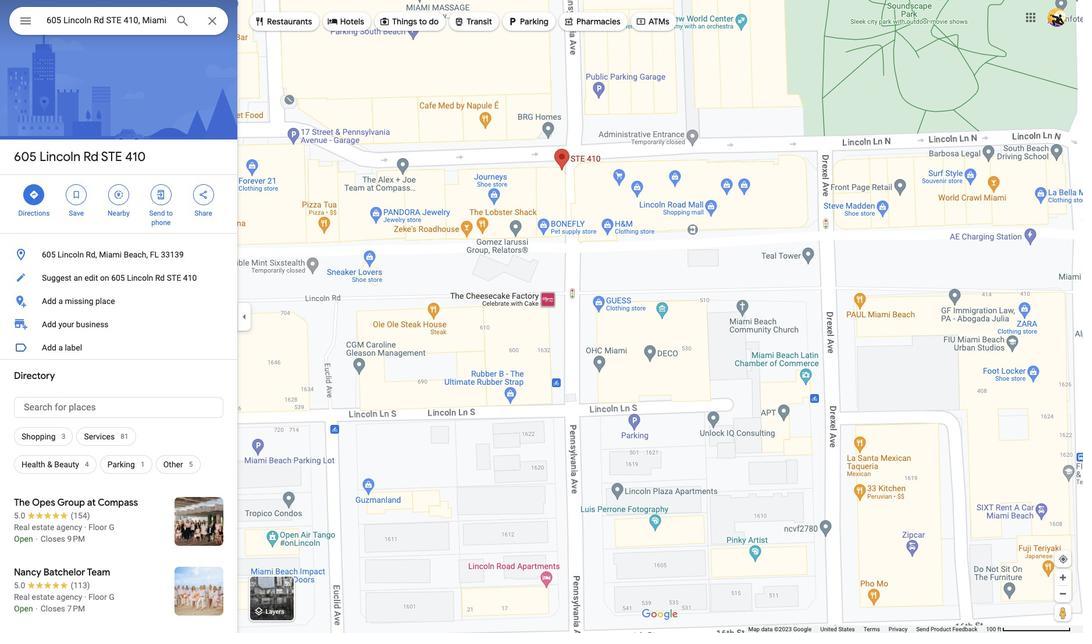 Task type: vqa. For each thing, say whether or not it's contained in the screenshot.
the Groceries 'button'
no



Task type: locate. For each thing, give the bounding box(es) containing it.
0 horizontal spatial rd
[[83, 149, 99, 165]]

0 horizontal spatial to
[[167, 210, 173, 218]]

1 horizontal spatial parking
[[520, 16, 549, 27]]

to inside send to phone
[[167, 210, 173, 218]]

0 horizontal spatial send
[[149, 210, 165, 218]]

1 vertical spatial add
[[42, 320, 56, 329]]

⋅ for nancy
[[35, 605, 39, 614]]

services 81
[[84, 433, 128, 442]]

None field
[[47, 13, 166, 27]]

0 vertical spatial ⋅
[[35, 535, 39, 544]]

beauty
[[54, 460, 79, 470]]

to up phone
[[167, 210, 173, 218]]

1 add from the top
[[42, 297, 56, 306]]

0 vertical spatial ·
[[84, 523, 86, 533]]

⋅ down 5.0 stars 113 reviews image
[[35, 605, 39, 614]]

410
[[125, 149, 146, 165], [183, 274, 197, 283]]

5.0 down "nancy"
[[14, 582, 25, 591]]

 search field
[[9, 7, 228, 37]]

1 horizontal spatial ste
[[167, 274, 181, 283]]

1 vertical spatial 5.0
[[14, 582, 25, 591]]

⋅ inside real estate agency · floor g open ⋅ closes 9 pm
[[35, 535, 39, 544]]

1 5.0 from the top
[[14, 512, 25, 521]]

team
[[87, 568, 110, 579]]

1 vertical spatial real
[[14, 593, 30, 602]]

ste down 33139
[[167, 274, 181, 283]]

floor inside real estate agency · floor g open ⋅ closes 9 pm
[[88, 523, 107, 533]]

1 vertical spatial ⋅
[[35, 605, 39, 614]]

rd down "fl" in the left of the page
[[155, 274, 165, 283]]

2 a from the top
[[58, 343, 63, 353]]

1 open from the top
[[14, 535, 33, 544]]

open down "nancy"
[[14, 605, 33, 614]]

an
[[74, 274, 83, 283]]

add your business
[[42, 320, 109, 329]]

states
[[839, 627, 856, 633]]

real
[[14, 523, 30, 533], [14, 593, 30, 602]]

5.0 for nancy
[[14, 582, 25, 591]]

33139
[[161, 250, 184, 260]]

add
[[42, 297, 56, 306], [42, 320, 56, 329], [42, 343, 56, 353]]

send to phone
[[149, 210, 173, 227]]

g for nancy batchelor team
[[109, 593, 115, 602]]

1 vertical spatial g
[[109, 593, 115, 602]]

1 vertical spatial ste
[[167, 274, 181, 283]]

on
[[100, 274, 109, 283]]

2 estate from the top
[[32, 593, 54, 602]]

g inside real estate agency · floor g open ⋅ closes 7 pm
[[109, 593, 115, 602]]

floor down (154)
[[88, 523, 107, 533]]

0 vertical spatial closes
[[41, 535, 65, 544]]

open inside real estate agency · floor g open ⋅ closes 7 pm
[[14, 605, 33, 614]]

1 vertical spatial rd
[[155, 274, 165, 283]]

ste inside "button"
[[167, 274, 181, 283]]

5.0 inside image
[[14, 582, 25, 591]]

2 vertical spatial 605
[[111, 274, 125, 283]]

google
[[794, 627, 812, 633]]

g for the opes group at compass
[[109, 523, 115, 533]]

2 floor from the top
[[88, 593, 107, 602]]

floor inside real estate agency · floor g open ⋅ closes 7 pm
[[88, 593, 107, 602]]

7 pm
[[67, 605, 85, 614]]

5.0 stars 113 reviews image
[[14, 580, 90, 592]]

0 vertical spatial estate
[[32, 523, 54, 533]]

1 horizontal spatial 410
[[183, 274, 197, 283]]

1 vertical spatial floor
[[88, 593, 107, 602]]

605 lincoln rd, miami beach, fl 33139
[[42, 250, 184, 260]]

open inside real estate agency · floor g open ⋅ closes 9 pm
[[14, 535, 33, 544]]

g down compass
[[109, 523, 115, 533]]

to inside " things to do"
[[419, 16, 427, 27]]

0 vertical spatial floor
[[88, 523, 107, 533]]

g
[[109, 523, 115, 533], [109, 593, 115, 602]]

lincoln inside 'button'
[[58, 250, 84, 260]]

2 open from the top
[[14, 605, 33, 614]]

ste
[[101, 149, 122, 165], [167, 274, 181, 283]]

1 closes from the top
[[41, 535, 65, 544]]

1 vertical spatial 605
[[42, 250, 56, 260]]

0 vertical spatial parking
[[520, 16, 549, 27]]

closes left 7 pm
[[41, 605, 65, 614]]

0 horizontal spatial 605
[[14, 149, 37, 165]]

2 add from the top
[[42, 320, 56, 329]]

⋅ down "5.0 stars 154 reviews" image
[[35, 535, 39, 544]]

1 vertical spatial lincoln
[[58, 250, 84, 260]]

the opes group at compass
[[14, 498, 138, 509]]

0 vertical spatial 410
[[125, 149, 146, 165]]

0 horizontal spatial 410
[[125, 149, 146, 165]]

closes inside real estate agency · floor g open ⋅ closes 9 pm
[[41, 535, 65, 544]]

1 agency from the top
[[56, 523, 82, 533]]

0 vertical spatial real
[[14, 523, 30, 533]]

0 vertical spatial add
[[42, 297, 56, 306]]

send left product
[[917, 627, 930, 633]]

0 vertical spatial a
[[58, 297, 63, 306]]

410 down 33139
[[183, 274, 197, 283]]

605 right on in the left of the page
[[111, 274, 125, 283]]

0 vertical spatial lincoln
[[40, 149, 81, 165]]

⋅ inside real estate agency · floor g open ⋅ closes 7 pm
[[35, 605, 39, 614]]

google account: ben nelson  
(ben.nelson1980@gmail.com) image
[[1048, 8, 1067, 27]]

1 vertical spatial to
[[167, 210, 173, 218]]

estate down 5.0 stars 113 reviews image
[[32, 593, 54, 602]]

0 vertical spatial open
[[14, 535, 33, 544]]

1
[[141, 461, 145, 469]]

place
[[95, 297, 115, 306]]

2 horizontal spatial 605
[[111, 274, 125, 283]]


[[254, 15, 265, 28]]

a for label
[[58, 343, 63, 353]]

estate inside real estate agency · floor g open ⋅ closes 7 pm
[[32, 593, 54, 602]]

2 5.0 from the top
[[14, 582, 25, 591]]

1 estate from the top
[[32, 523, 54, 533]]

none field inside 605 lincoln rd ste 410, miami beach, fl 33139 field
[[47, 13, 166, 27]]

1 vertical spatial a
[[58, 343, 63, 353]]

estate down "5.0 stars 154 reviews" image
[[32, 523, 54, 533]]

9 pm
[[67, 535, 85, 544]]

1 · from the top
[[84, 523, 86, 533]]

actions for 605 lincoln rd ste 410 region
[[0, 175, 238, 233]]

5.0
[[14, 512, 25, 521], [14, 582, 25, 591]]

1 vertical spatial agency
[[56, 593, 82, 602]]


[[636, 15, 647, 28]]

605 up suggest
[[42, 250, 56, 260]]

5.0 inside image
[[14, 512, 25, 521]]

the
[[14, 498, 30, 509]]

agency inside real estate agency · floor g open ⋅ closes 7 pm
[[56, 593, 82, 602]]

100 ft button
[[987, 627, 1072, 633]]

footer containing map data ©2023 google
[[749, 626, 987, 634]]

2 · from the top
[[84, 593, 86, 602]]

send up phone
[[149, 210, 165, 218]]

floor
[[88, 523, 107, 533], [88, 593, 107, 602]]

agency inside real estate agency · floor g open ⋅ closes 9 pm
[[56, 523, 82, 533]]

1 vertical spatial ·
[[84, 593, 86, 602]]

ft
[[998, 627, 1002, 633]]

1 real from the top
[[14, 523, 30, 533]]

a left missing
[[58, 297, 63, 306]]

0 vertical spatial 5.0
[[14, 512, 25, 521]]

zoom in image
[[1059, 574, 1068, 583]]

none text field inside 605 lincoln rd ste 410 main content
[[14, 398, 224, 419]]

a left label on the left of page
[[58, 343, 63, 353]]

 parking
[[508, 15, 549, 28]]

605 lincoln rd ste 410
[[14, 149, 146, 165]]

estate inside real estate agency · floor g open ⋅ closes 9 pm
[[32, 523, 54, 533]]

 pharmacies
[[564, 15, 621, 28]]

3
[[62, 433, 65, 441]]

1 horizontal spatial send
[[917, 627, 930, 633]]

add your business link
[[0, 313, 238, 336]]

parking left 1
[[108, 460, 135, 470]]

agency up 9 pm
[[56, 523, 82, 533]]

real for nancy batchelor team
[[14, 593, 30, 602]]

lincoln for rd,
[[58, 250, 84, 260]]

estate
[[32, 523, 54, 533], [32, 593, 54, 602]]

rd up actions for 605 lincoln rd ste 410 region
[[83, 149, 99, 165]]

rd inside suggest an edit on 605 lincoln rd ste 410 "button"
[[155, 274, 165, 283]]

real inside real estate agency · floor g open ⋅ closes 7 pm
[[14, 593, 30, 602]]

0 horizontal spatial parking
[[108, 460, 135, 470]]

0 vertical spatial g
[[109, 523, 115, 533]]

1 vertical spatial parking
[[108, 460, 135, 470]]

closes inside real estate agency · floor g open ⋅ closes 7 pm
[[41, 605, 65, 614]]

add left your at the bottom of the page
[[42, 320, 56, 329]]

parking inside 605 lincoln rd ste 410 main content
[[108, 460, 135, 470]]

1 horizontal spatial to
[[419, 16, 427, 27]]

605 inside 'button'
[[42, 250, 56, 260]]

real down "the" at the bottom
[[14, 523, 30, 533]]

send inside button
[[917, 627, 930, 633]]

closes left 9 pm
[[41, 535, 65, 544]]

2 vertical spatial add
[[42, 343, 56, 353]]

business
[[76, 320, 109, 329]]

collapse side panel image
[[238, 311, 251, 323]]

0 vertical spatial ste
[[101, 149, 122, 165]]

floor down "(113)"
[[88, 593, 107, 602]]

· for group
[[84, 523, 86, 533]]

None text field
[[14, 398, 224, 419]]

ste up 
[[101, 149, 122, 165]]

0 vertical spatial rd
[[83, 149, 99, 165]]

pharmacies
[[577, 16, 621, 27]]

0 vertical spatial agency
[[56, 523, 82, 533]]

 atms
[[636, 15, 670, 28]]

fl
[[150, 250, 159, 260]]

lincoln inside "button"
[[127, 274, 153, 283]]

open up "nancy"
[[14, 535, 33, 544]]

add left label on the left of page
[[42, 343, 56, 353]]

1 vertical spatial 410
[[183, 274, 197, 283]]

open
[[14, 535, 33, 544], [14, 605, 33, 614]]

parking right 
[[520, 16, 549, 27]]

3 add from the top
[[42, 343, 56, 353]]

1 vertical spatial send
[[917, 627, 930, 633]]

605 for 605 lincoln rd ste 410
[[14, 149, 37, 165]]

· inside real estate agency · floor g open ⋅ closes 9 pm
[[84, 523, 86, 533]]

real inside real estate agency · floor g open ⋅ closes 9 pm
[[14, 523, 30, 533]]

agency for batchelor
[[56, 593, 82, 602]]

parking inside the  parking
[[520, 16, 549, 27]]

parking
[[520, 16, 549, 27], [108, 460, 135, 470]]

product
[[931, 627, 952, 633]]

5.0 stars 154 reviews image
[[14, 511, 90, 522]]

add a missing place button
[[0, 290, 238, 313]]

1 g from the top
[[109, 523, 115, 533]]


[[328, 15, 338, 28]]

united
[[821, 627, 838, 633]]

1 vertical spatial estate
[[32, 593, 54, 602]]

to left "do"
[[419, 16, 427, 27]]

add for add your business
[[42, 320, 56, 329]]

add down suggest
[[42, 297, 56, 306]]

lincoln
[[40, 149, 81, 165], [58, 250, 84, 260], [127, 274, 153, 283]]

©2023
[[775, 627, 792, 633]]

g inside real estate agency · floor g open ⋅ closes 9 pm
[[109, 523, 115, 533]]

0 horizontal spatial ste
[[101, 149, 122, 165]]

1 horizontal spatial 605
[[42, 250, 56, 260]]

2 real from the top
[[14, 593, 30, 602]]

g down team
[[109, 593, 115, 602]]

lincoln up ""
[[40, 149, 81, 165]]

group
[[57, 498, 85, 509]]

lincoln down beach,
[[127, 274, 153, 283]]

rd,
[[86, 250, 97, 260]]

0 vertical spatial 605
[[14, 149, 37, 165]]

a
[[58, 297, 63, 306], [58, 343, 63, 353]]

1 a from the top
[[58, 297, 63, 306]]

1 vertical spatial open
[[14, 605, 33, 614]]

410 up actions for 605 lincoln rd ste 410 region
[[125, 149, 146, 165]]

605 lincoln rd ste 410 main content
[[0, 0, 238, 634]]

605 lincoln rd, miami beach, fl 33139 button
[[0, 243, 238, 267]]

send inside send to phone
[[149, 210, 165, 218]]

directory
[[14, 371, 55, 382]]

closes
[[41, 535, 65, 544], [41, 605, 65, 614]]

· inside real estate agency · floor g open ⋅ closes 7 pm
[[84, 593, 86, 602]]

1 horizontal spatial rd
[[155, 274, 165, 283]]

open for the
[[14, 535, 33, 544]]

real down "nancy"
[[14, 593, 30, 602]]

0 vertical spatial send
[[149, 210, 165, 218]]

· down (154)
[[84, 523, 86, 533]]

save
[[69, 210, 84, 218]]

closes for batchelor
[[41, 605, 65, 614]]

2 g from the top
[[109, 593, 115, 602]]

5.0 down "the" at the bottom
[[14, 512, 25, 521]]

1 floor from the top
[[88, 523, 107, 533]]

footer
[[749, 626, 987, 634]]

0 vertical spatial to
[[419, 16, 427, 27]]

2 agency from the top
[[56, 593, 82, 602]]

· down "(113)"
[[84, 593, 86, 602]]

2 ⋅ from the top
[[35, 605, 39, 614]]

2 closes from the top
[[41, 605, 65, 614]]

send
[[149, 210, 165, 218], [917, 627, 930, 633]]


[[71, 189, 82, 201]]

add for add a missing place
[[42, 297, 56, 306]]

agency up 7 pm
[[56, 593, 82, 602]]

privacy
[[889, 627, 908, 633]]

605 up 
[[14, 149, 37, 165]]

1 ⋅ from the top
[[35, 535, 39, 544]]

lincoln left "rd,"
[[58, 250, 84, 260]]

2 vertical spatial lincoln
[[127, 274, 153, 283]]

a for missing
[[58, 297, 63, 306]]

agency
[[56, 523, 82, 533], [56, 593, 82, 602]]

1 vertical spatial closes
[[41, 605, 65, 614]]

· for team
[[84, 593, 86, 602]]



Task type: describe. For each thing, give the bounding box(es) containing it.
your
[[58, 320, 74, 329]]

 transit
[[454, 15, 493, 28]]

feedback
[[953, 627, 978, 633]]


[[114, 189, 124, 201]]


[[29, 189, 39, 201]]

real estate agency · floor g open ⋅ closes 7 pm
[[14, 593, 115, 614]]


[[508, 15, 518, 28]]


[[380, 15, 390, 28]]

nancy
[[14, 568, 41, 579]]

batchelor
[[44, 568, 85, 579]]

label
[[65, 343, 82, 353]]

agency for opes
[[56, 523, 82, 533]]

restaurants
[[267, 16, 312, 27]]

&
[[47, 460, 52, 470]]

united states button
[[821, 626, 856, 634]]


[[198, 189, 209, 201]]

missing
[[65, 297, 93, 306]]

suggest
[[42, 274, 72, 283]]

 button
[[9, 7, 42, 37]]

parking 1
[[108, 460, 145, 470]]

add for add a label
[[42, 343, 56, 353]]


[[454, 15, 465, 28]]

estate for batchelor
[[32, 593, 54, 602]]

real for the opes group at compass
[[14, 523, 30, 533]]

directions
[[18, 210, 50, 218]]

410 inside "button"
[[183, 274, 197, 283]]

estate for opes
[[32, 523, 54, 533]]

605 for 605 lincoln rd, miami beach, fl 33139
[[42, 250, 56, 260]]

health
[[22, 460, 45, 470]]

closes for opes
[[41, 535, 65, 544]]

google maps element
[[0, 0, 1084, 634]]

beach,
[[124, 250, 148, 260]]

floor for team
[[88, 593, 107, 602]]

send for send product feedback
[[917, 627, 930, 633]]

terms
[[864, 627, 881, 633]]

united states
[[821, 627, 856, 633]]

send product feedback
[[917, 627, 978, 633]]

shopping 3
[[22, 433, 65, 442]]

add a label button
[[0, 336, 238, 360]]

other 5
[[163, 460, 193, 470]]

send product feedback button
[[917, 626, 978, 634]]

show your location image
[[1059, 555, 1069, 565]]

miami
[[99, 250, 122, 260]]

⋅ for the
[[35, 535, 39, 544]]

at
[[87, 498, 96, 509]]


[[564, 15, 575, 28]]

zoom out image
[[1059, 590, 1068, 599]]

layers
[[266, 609, 285, 617]]

services
[[84, 433, 115, 442]]

5.0 for the
[[14, 512, 25, 521]]

open for nancy
[[14, 605, 33, 614]]

100
[[987, 627, 997, 633]]

transit
[[467, 16, 493, 27]]

data
[[762, 627, 773, 633]]

map data ©2023 google
[[749, 627, 812, 633]]

 things to do
[[380, 15, 439, 28]]

hotels
[[340, 16, 364, 27]]

add a label
[[42, 343, 82, 353]]

share
[[195, 210, 212, 218]]

suggest an edit on 605 lincoln rd ste 410 button
[[0, 267, 238, 290]]

add a missing place
[[42, 297, 115, 306]]

send for send to phone
[[149, 210, 165, 218]]

shopping
[[22, 433, 56, 442]]

real estate agency · floor g open ⋅ closes 9 pm
[[14, 523, 115, 544]]

atms
[[649, 16, 670, 27]]

phone
[[151, 219, 171, 227]]

4
[[85, 461, 89, 469]]

edit
[[85, 274, 98, 283]]

605 inside "button"
[[111, 274, 125, 283]]

footer inside google maps element
[[749, 626, 987, 634]]

terms button
[[864, 626, 881, 634]]

privacy button
[[889, 626, 908, 634]]

map
[[749, 627, 760, 633]]

81
[[121, 433, 128, 441]]

(154)
[[71, 512, 90, 521]]

compass
[[98, 498, 138, 509]]


[[19, 13, 33, 29]]

100 ft
[[987, 627, 1002, 633]]

floor for group
[[88, 523, 107, 533]]

do
[[429, 16, 439, 27]]


[[156, 189, 166, 201]]

605 Lincoln Rd STE 410, Miami Beach, FL 33139 field
[[9, 7, 228, 35]]

 hotels
[[328, 15, 364, 28]]

nancy batchelor team
[[14, 568, 110, 579]]

things
[[392, 16, 417, 27]]

show street view coverage image
[[1055, 605, 1072, 622]]

 restaurants
[[254, 15, 312, 28]]

other
[[163, 460, 183, 470]]

lincoln for rd
[[40, 149, 81, 165]]

suggest an edit on 605 lincoln rd ste 410
[[42, 274, 197, 283]]

5
[[189, 461, 193, 469]]

health & beauty 4
[[22, 460, 89, 470]]



